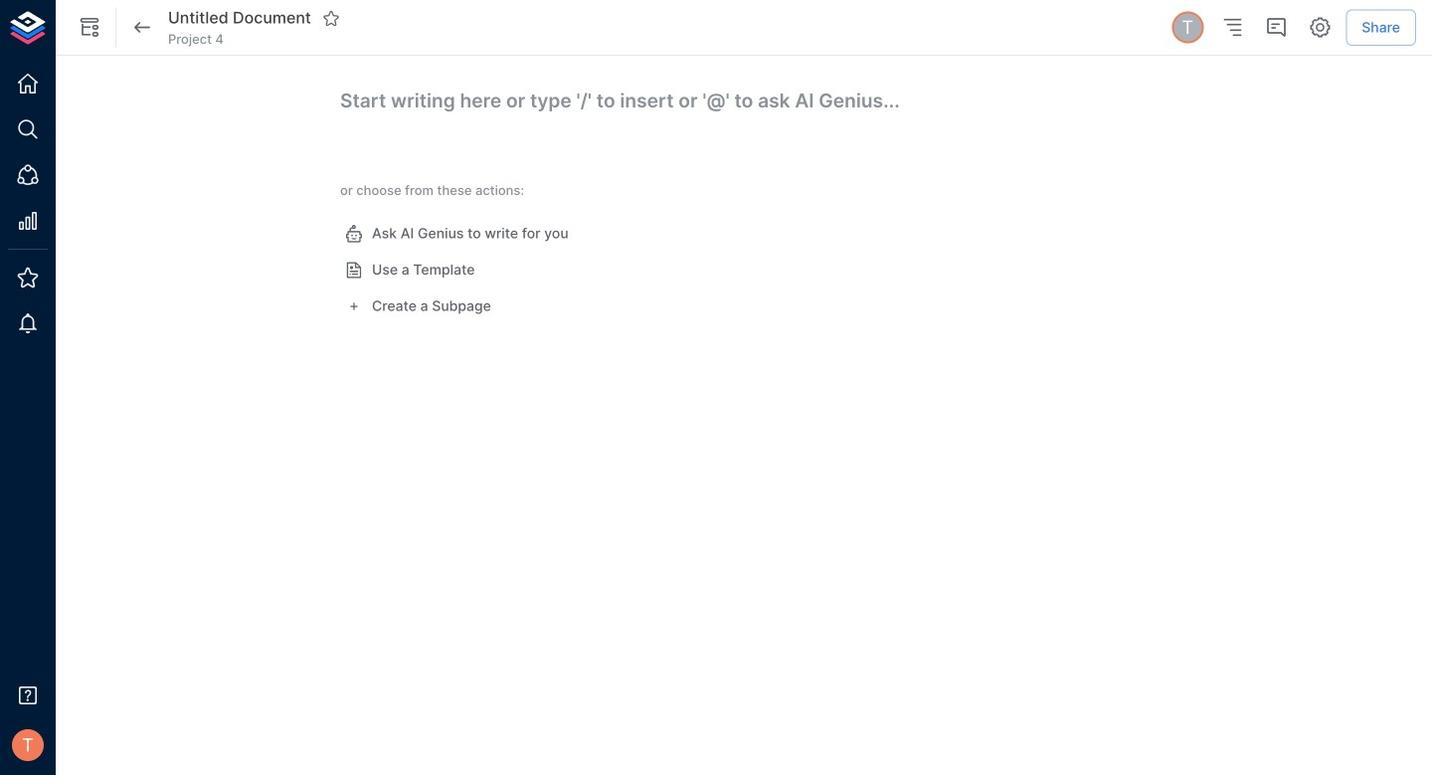 Task type: vqa. For each thing, say whether or not it's contained in the screenshot.
Show Wiki icon
yes



Task type: describe. For each thing, give the bounding box(es) containing it.
show wiki image
[[78, 15, 101, 39]]

favorite image
[[322, 9, 340, 27]]

comments image
[[1265, 15, 1289, 39]]



Task type: locate. For each thing, give the bounding box(es) containing it.
go back image
[[130, 15, 154, 39]]

table of contents image
[[1221, 15, 1245, 39]]

settings image
[[1309, 15, 1332, 39]]



